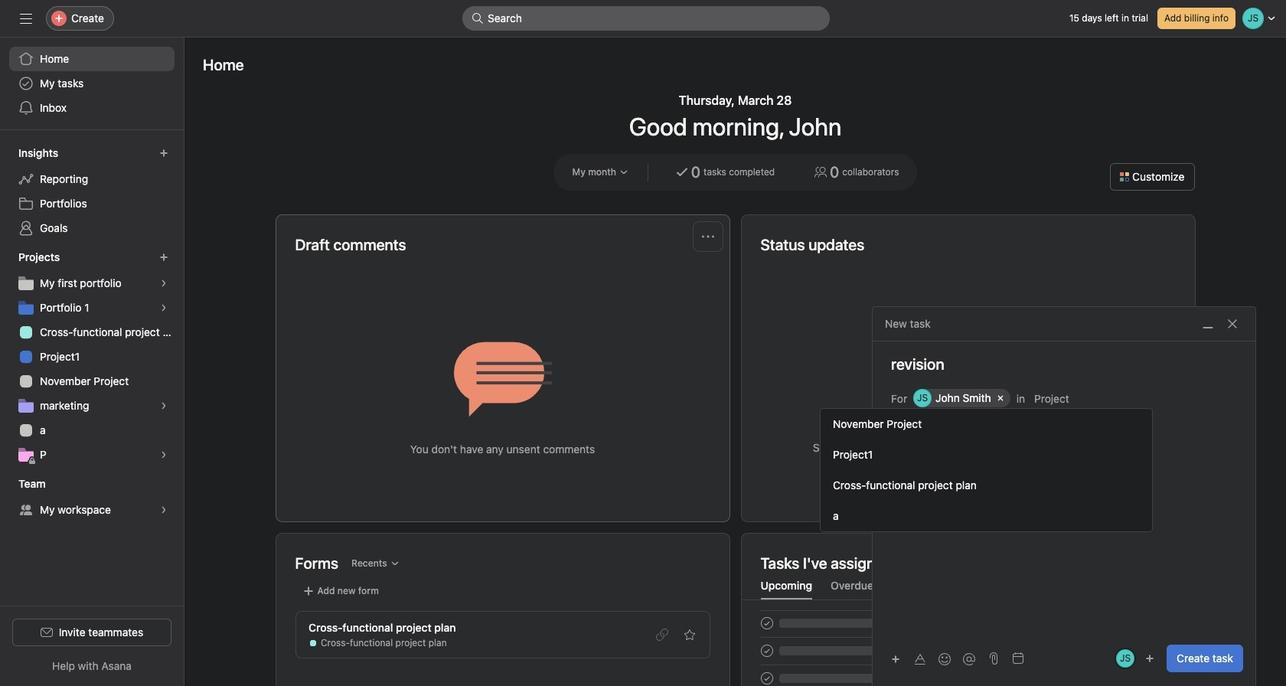 Task type: locate. For each thing, give the bounding box(es) containing it.
emoji image
[[939, 653, 951, 665]]

close image
[[1227, 318, 1239, 330]]

formatting image
[[914, 653, 927, 665]]

list box
[[462, 6, 830, 31]]

see details, my workspace image
[[159, 505, 168, 515]]

see details, my first portfolio image
[[159, 279, 168, 288]]

global element
[[0, 38, 184, 129]]

toolbar
[[885, 647, 983, 670]]

see details, p image
[[159, 450, 168, 459]]

at mention image
[[963, 653, 976, 665]]

select due date image
[[1012, 652, 1025, 665]]

copy form link image
[[656, 629, 668, 641]]

hide sidebar image
[[20, 12, 32, 25]]

dialog
[[873, 307, 1256, 686]]



Task type: describe. For each thing, give the bounding box(es) containing it.
Project text field
[[1034, 389, 1152, 407]]

add to favorites image
[[683, 629, 696, 641]]

see details, portfolio 1 image
[[159, 303, 168, 312]]

projects element
[[0, 243, 184, 470]]

new project or portfolio image
[[159, 253, 168, 262]]

attach a file or paste an image image
[[988, 652, 1000, 665]]

see details, marketing image
[[159, 401, 168, 410]]

add or remove collaborators from this task image
[[1146, 654, 1155, 663]]

teams element
[[0, 470, 184, 525]]

new insights image
[[159, 149, 168, 158]]

Task name text field
[[873, 354, 1256, 375]]

insights element
[[0, 139, 184, 243]]

insert an object image
[[891, 654, 900, 663]]

prominent image
[[472, 12, 484, 25]]

minimize image
[[1202, 318, 1214, 330]]



Task type: vqa. For each thing, say whether or not it's contained in the screenshot.
The Global ELEMENT
yes



